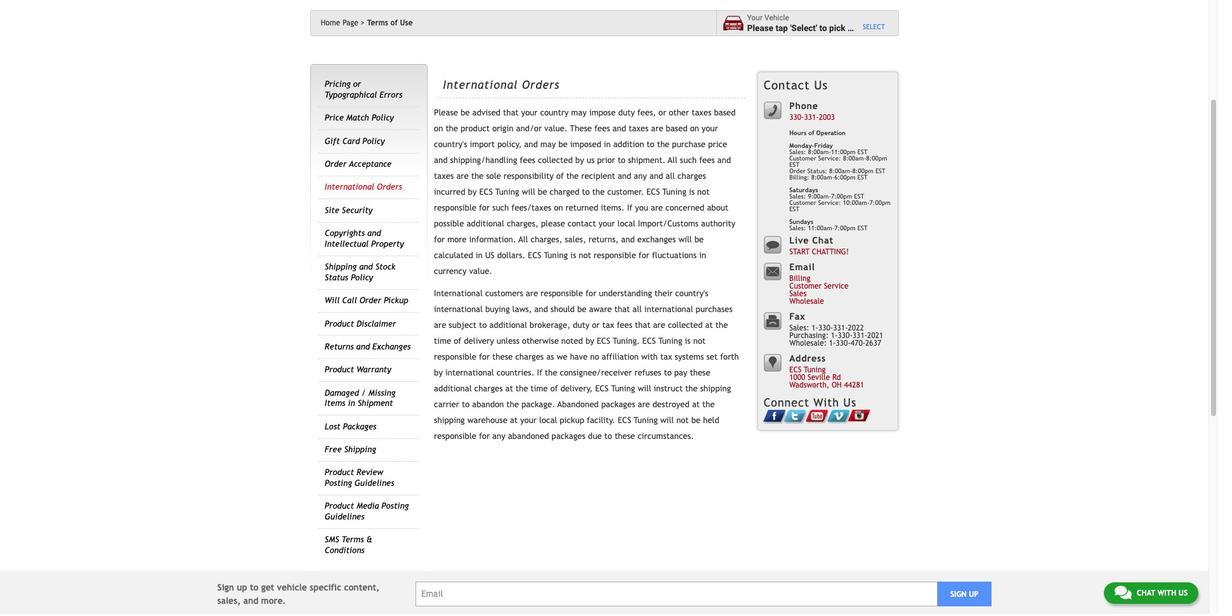 Task type: vqa. For each thing, say whether or not it's contained in the screenshot.
third Schwaben - Corporate Logo
no



Task type: locate. For each thing, give the bounding box(es) containing it.
vehicle inside the your vehicle please tap 'select' to pick a vehicle
[[855, 23, 882, 33]]

value. down us
[[469, 267, 493, 276]]

product for product review posting guidelines
[[325, 468, 354, 478]]

1 horizontal spatial please
[[747, 23, 774, 33]]

free shipping link
[[325, 445, 376, 454]]

calculated
[[434, 251, 473, 260]]

order right call
[[360, 296, 381, 305]]

tuning up circumstances.
[[634, 416, 658, 425]]

1- up wholesale: at the bottom
[[812, 324, 819, 333]]

1 vertical spatial any
[[492, 432, 506, 441]]

1 horizontal spatial shipping
[[700, 384, 731, 394]]

up inside sign up button
[[969, 590, 979, 599]]

that up origin
[[503, 108, 519, 117]]

0 vertical spatial charges
[[678, 171, 706, 181]]

additional up unless on the bottom left of page
[[490, 321, 527, 330]]

up for sign up to get vehicle specific content, sales, and more.
[[237, 582, 247, 593]]

is inside international customers are responsible for understanding their country's international buying laws, and should be aware that all international purchases are subject to additional brokerage, duty or tax fees that are collected at the time of delivery unless otherwise noted by ecs tuning. ecs tuning is not responsible for these charges as we have no affiliation with tax systems set forth by international countries. if the consignee/receiver refuses to pay these additional charges at the time of delivery, ecs tuning will instruct the shipping carrier to abandon the package. abandoned packages are destroyed at the shipping warehouse at your local pickup facility. ecs tuning will not be held responsible for any abandoned packages due to these circumstances.
[[685, 336, 691, 346]]

local inside international customers are responsible for understanding their country's international buying laws, and should be aware that all international purchases are subject to additional brokerage, duty or tax fees that are collected at the time of delivery unless otherwise noted by ecs tuning. ecs tuning is not responsible for these charges as we have no affiliation with tax systems set forth by international countries. if the consignee/receiver refuses to pay these additional charges at the time of delivery, ecs tuning will instruct the shipping carrier to abandon the package. abandoned packages are destroyed at the shipping warehouse at your local pickup facility. ecs tuning will not be held responsible for any abandoned packages due to these circumstances.
[[539, 416, 557, 425]]

for up aware
[[586, 289, 597, 298]]

0 horizontal spatial charges
[[474, 384, 503, 394]]

service: left 10:00am- at the top of the page
[[818, 199, 841, 206]]

packages up facility.
[[601, 400, 635, 409]]

1 horizontal spatial posting
[[382, 502, 409, 511]]

policy for gift card policy
[[363, 136, 385, 146]]

such down the purchase
[[680, 156, 697, 165]]

up inside sign up to get vehicle specific content, sales, and more.
[[237, 582, 247, 593]]

brokerage,
[[530, 321, 571, 330]]

us up phone
[[814, 78, 828, 92]]

the down the countries.
[[516, 384, 528, 394]]

ecs down address
[[790, 366, 802, 375]]

are up incurred at left top
[[457, 171, 469, 181]]

2 horizontal spatial taxes
[[692, 108, 712, 117]]

331- inside phone 330-331-2003
[[804, 113, 819, 122]]

will call order pickup
[[325, 296, 408, 305]]

connect
[[764, 396, 810, 409]]

0 horizontal spatial sign
[[217, 582, 234, 593]]

1 vertical spatial chat
[[1137, 589, 1156, 598]]

1 horizontal spatial sign
[[951, 590, 967, 599]]

0 vertical spatial all
[[668, 156, 678, 165]]

collected up systems
[[668, 321, 703, 330]]

a
[[848, 23, 853, 33]]

3 customer from the top
[[790, 282, 822, 291]]

on up the purchase
[[690, 124, 699, 133]]

advised
[[473, 108, 501, 117]]

'select'
[[790, 23, 817, 33]]

0 horizontal spatial that
[[503, 108, 519, 117]]

value. down country
[[545, 124, 568, 133]]

1 vertical spatial charges
[[515, 352, 544, 362]]

conditions
[[325, 546, 365, 555]]

all up concerned
[[666, 171, 675, 181]]

2 horizontal spatial 331-
[[853, 332, 868, 340]]

0 horizontal spatial tax
[[603, 321, 614, 330]]

0 vertical spatial guidelines
[[355, 478, 394, 488]]

or inside international customers are responsible for understanding their country's international buying laws, and should be aware that all international purchases are subject to additional brokerage, duty or tax fees that are collected at the time of delivery unless otherwise noted by ecs tuning. ecs tuning is not responsible for these charges as we have no affiliation with tax systems set forth by international countries. if the consignee/receiver refuses to pay these additional charges at the time of delivery, ecs tuning will instruct the shipping carrier to abandon the package. abandoned packages are destroyed at the shipping warehouse at your local pickup facility. ecs tuning will not be held responsible for any abandoned packages due to these circumstances.
[[592, 321, 600, 330]]

local inside please be advised that your country may impose duty fees, or other taxes based on the product origin and/or value. these fees and taxes are based on your country's import policy, and may be imposed in addition to the purchase price and shipping/handling fees collected by us prior to shipment. all such fees and taxes are the sole responsibility of the recipient and any and all charges incurred by ecs tuning will be charged to the customer. ecs tuning is not responsible for such fees/taxes on returned items. if you are concerned about possible additional charges, please contact your local import/customs authority for more information. all charges, sales, returns, and exchanges will be calculated in us dollars. ecs tuning is not responsible for fluctuations in currency value.
[[618, 219, 636, 229]]

are
[[651, 124, 664, 133], [457, 171, 469, 181], [651, 203, 663, 213], [526, 289, 538, 298], [434, 321, 446, 330], [653, 321, 666, 330], [638, 400, 650, 409]]

1 horizontal spatial or
[[592, 321, 600, 330]]

posting inside product media posting guidelines
[[382, 502, 409, 511]]

0 vertical spatial time
[[434, 336, 451, 346]]

imposed
[[570, 140, 601, 149]]

country's down product
[[434, 140, 467, 149]]

instruct
[[654, 384, 683, 394]]

10:00am-
[[843, 199, 870, 206]]

and left more. at left bottom
[[243, 596, 259, 606]]

7:00pm down 10:00am- at the top of the page
[[835, 225, 856, 232]]

policy down errors
[[372, 113, 394, 123]]

1 horizontal spatial country's
[[675, 289, 709, 298]]

0 horizontal spatial any
[[492, 432, 506, 441]]

1 vertical spatial or
[[659, 108, 667, 117]]

oh
[[832, 381, 842, 390]]

posting right media
[[382, 502, 409, 511]]

0 vertical spatial sales,
[[565, 235, 586, 244]]

0 horizontal spatial vehicle
[[277, 582, 307, 593]]

fees up tuning.
[[617, 321, 633, 330]]

sign for sign up to get vehicle specific content, sales, and more.
[[217, 582, 234, 593]]

email billing customer service sales wholesale
[[790, 261, 849, 306]]

0 horizontal spatial chat
[[813, 235, 834, 246]]

in right "fluctuations"
[[699, 251, 706, 260]]

0 vertical spatial charges,
[[507, 219, 539, 229]]

international up advised on the top of the page
[[443, 78, 518, 91]]

sign inside sign up to get vehicle specific content, sales, and more.
[[217, 582, 234, 593]]

0 horizontal spatial orders
[[377, 182, 402, 192]]

0 horizontal spatial all
[[633, 305, 642, 314]]

aware
[[589, 305, 612, 314]]

or right fees,
[[659, 108, 667, 117]]

sales: up live
[[790, 225, 806, 232]]

and down and/or
[[524, 140, 538, 149]]

that up tuning.
[[635, 321, 651, 330]]

0 vertical spatial service:
[[818, 155, 841, 162]]

guidelines for media
[[325, 512, 365, 522]]

product inside product review posting guidelines
[[325, 468, 354, 478]]

sundays
[[790, 218, 814, 225]]

sales, down contact
[[565, 235, 586, 244]]

will down refuses
[[638, 384, 651, 394]]

1 horizontal spatial value.
[[545, 124, 568, 133]]

sole
[[486, 171, 501, 181]]

1 vertical spatial terms
[[342, 535, 364, 545]]

on up please
[[554, 203, 563, 213]]

&
[[367, 535, 372, 545]]

media
[[357, 502, 379, 511]]

status
[[325, 273, 348, 282]]

rd
[[833, 373, 841, 382]]

if inside international customers are responsible for understanding their country's international buying laws, and should be aware that all international purchases are subject to additional brokerage, duty or tax fees that are collected at the time of delivery unless otherwise noted by ecs tuning. ecs tuning is not responsible for these charges as we have no affiliation with tax systems set forth by international countries. if the consignee/receiver refuses to pay these additional charges at the time of delivery, ecs tuning will instruct the shipping carrier to abandon the package. abandoned packages are destroyed at the shipping warehouse at your local pickup facility. ecs tuning will not be held responsible for any abandoned packages due to these circumstances.
[[537, 368, 543, 378]]

and
[[613, 124, 626, 133], [524, 140, 538, 149], [434, 156, 448, 165], [718, 156, 731, 165], [618, 171, 632, 181], [650, 171, 663, 181], [368, 229, 381, 238], [621, 235, 635, 244], [359, 262, 373, 272], [535, 305, 548, 314], [356, 342, 370, 352], [243, 596, 259, 606]]

2 service: from the top
[[818, 199, 841, 206]]

vehicle inside sign up to get vehicle specific content, sales, and more.
[[277, 582, 307, 593]]

be down authority
[[695, 235, 704, 244]]

ecs right tuning.
[[643, 336, 656, 346]]

0 horizontal spatial collected
[[538, 156, 573, 165]]

2 product from the top
[[325, 365, 354, 375]]

1 vertical spatial these
[[690, 368, 711, 378]]

1 vertical spatial packages
[[552, 432, 586, 441]]

product for product media posting guidelines
[[325, 502, 354, 511]]

1 horizontal spatial up
[[969, 590, 979, 599]]

1 product from the top
[[325, 319, 354, 328]]

or inside please be advised that your country may impose duty fees, or other taxes based on the product origin and/or value. these fees and taxes are based on your country's import policy, and may be imposed in addition to the purchase price and shipping/handling fees collected by us prior to shipment. all such fees and taxes are the sole responsibility of the recipient and any and all charges incurred by ecs tuning will be charged to the customer. ecs tuning is not responsible for such fees/taxes on returned items. if you are concerned about possible additional charges, please contact your local import/customs authority for more information. all charges, sales, returns, and exchanges will be calculated in us dollars. ecs tuning is not responsible for fluctuations in currency value.
[[659, 108, 667, 117]]

lost packages link
[[325, 422, 377, 431]]

other
[[669, 108, 689, 117]]

international up site security
[[325, 182, 374, 192]]

duty up noted
[[573, 321, 590, 330]]

any inside international customers are responsible for understanding their country's international buying laws, and should be aware that all international purchases are subject to additional brokerage, duty or tax fees that are collected at the time of delivery unless otherwise noted by ecs tuning. ecs tuning is not responsible for these charges as we have no affiliation with tax systems set forth by international countries. if the consignee/receiver refuses to pay these additional charges at the time of delivery, ecs tuning will instruct the shipping carrier to abandon the package. abandoned packages are destroyed at the shipping warehouse at your local pickup facility. ecs tuning will not be held responsible for any abandoned packages due to these circumstances.
[[492, 432, 506, 441]]

us right "comments" image
[[1179, 589, 1188, 598]]

2637
[[866, 339, 882, 348]]

up for sign up
[[969, 590, 979, 599]]

1 horizontal spatial duty
[[618, 108, 635, 117]]

time down subject
[[434, 336, 451, 346]]

0 vertical spatial all
[[666, 171, 675, 181]]

all down understanding
[[633, 305, 642, 314]]

0 vertical spatial international
[[443, 78, 518, 91]]

1 vertical spatial country's
[[675, 289, 709, 298]]

1 horizontal spatial time
[[531, 384, 548, 394]]

phone
[[790, 100, 819, 111]]

authority
[[701, 219, 736, 229]]

Email email field
[[416, 582, 938, 607]]

may down and/or
[[541, 140, 556, 149]]

hours of operation monday-friday sales: 8:00am-11:00pm est customer service: 8:00am-8:00pm est order status: 8:00am-8:00pm est billing: 8:00am-6:00pm est saturdays sales: 9:00am-7:00pm est customer service: 10:00am-7:00pm est sundays sales: 11:00am-7:00pm est
[[790, 129, 891, 232]]

are left subject
[[434, 321, 446, 330]]

billing:
[[790, 174, 810, 181]]

product for product warranty
[[325, 365, 354, 375]]

0 horizontal spatial us
[[814, 78, 828, 92]]

0 horizontal spatial posting
[[325, 478, 352, 488]]

sign up button
[[938, 582, 992, 607]]

1 vertical spatial guidelines
[[325, 512, 365, 522]]

order inside hours of operation monday-friday sales: 8:00am-11:00pm est customer service: 8:00am-8:00pm est order status: 8:00am-8:00pm est billing: 8:00am-6:00pm est saturdays sales: 9:00am-7:00pm est customer service: 10:00am-7:00pm est sundays sales: 11:00am-7:00pm est
[[790, 168, 806, 174]]

fees,
[[638, 108, 656, 117]]

wholesale:
[[790, 339, 827, 348]]

2 customer from the top
[[790, 199, 817, 206]]

2 sales: from the top
[[790, 193, 806, 200]]

of inside please be advised that your country may impose duty fees, or other taxes based on the product origin and/or value. these fees and taxes are based on your country's import policy, and may be imposed in addition to the purchase price and shipping/handling fees collected by us prior to shipment. all such fees and taxes are the sole responsibility of the recipient and any and all charges incurred by ecs tuning will be charged to the customer. ecs tuning is not responsible for such fees/taxes on returned items. if you are concerned about possible additional charges, please contact your local import/customs authority for more information. all charges, sales, returns, and exchanges will be calculated in us dollars. ecs tuning is not responsible for fluctuations in currency value.
[[556, 171, 564, 181]]

guidelines down review
[[355, 478, 394, 488]]

the up shipment.
[[657, 140, 670, 149]]

0 vertical spatial local
[[618, 219, 636, 229]]

friday
[[814, 142, 833, 149]]

0 horizontal spatial sales,
[[217, 596, 241, 606]]

responsible up should
[[541, 289, 583, 298]]

1 vertical spatial all
[[633, 305, 642, 314]]

shipping inside shipping and stock status policy
[[325, 262, 357, 272]]

0 vertical spatial policy
[[372, 113, 394, 123]]

your
[[521, 108, 538, 117], [702, 124, 718, 133], [599, 219, 615, 229], [520, 416, 537, 425]]

on left product
[[434, 124, 443, 133]]

product media posting guidelines
[[325, 502, 409, 522]]

connect with us
[[764, 396, 857, 409]]

for
[[479, 203, 490, 213], [434, 235, 445, 244], [639, 251, 650, 260], [586, 289, 597, 298], [479, 352, 490, 362], [479, 432, 490, 441]]

collected inside international customers are responsible for understanding their country's international buying laws, and should be aware that all international purchases are subject to additional brokerage, duty or tax fees that are collected at the time of delivery unless otherwise noted by ecs tuning. ecs tuning is not responsible for these charges as we have no affiliation with tax systems set forth by international countries. if the consignee/receiver refuses to pay these additional charges at the time of delivery, ecs tuning will instruct the shipping carrier to abandon the package. abandoned packages are destroyed at the shipping warehouse at your local pickup facility. ecs tuning will not be held responsible for any abandoned packages due to these circumstances.
[[668, 321, 703, 330]]

of inside hours of operation monday-friday sales: 8:00am-11:00pm est customer service: 8:00am-8:00pm est order status: 8:00am-8:00pm est billing: 8:00am-6:00pm est saturdays sales: 9:00am-7:00pm est customer service: 10:00am-7:00pm est sundays sales: 11:00am-7:00pm est
[[809, 129, 815, 136]]

not up about
[[698, 187, 710, 197]]

4 sales: from the top
[[790, 324, 810, 333]]

charges inside please be advised that your country may impose duty fees, or other taxes based on the product origin and/or value. these fees and taxes are based on your country's import policy, and may be imposed in addition to the purchase price and shipping/handling fees collected by us prior to shipment. all such fees and taxes are the sole responsibility of the recipient and any and all charges incurred by ecs tuning will be charged to the customer. ecs tuning is not responsible for such fees/taxes on returned items. if you are concerned about possible additional charges, please contact your local import/customs authority for more information. all charges, sales, returns, and exchanges will be calculated in us dollars. ecs tuning is not responsible for fluctuations in currency value.
[[678, 171, 706, 181]]

card
[[342, 136, 360, 146]]

2 vertical spatial is
[[685, 336, 691, 346]]

fluctuations
[[652, 251, 697, 260]]

shipping down set
[[700, 384, 731, 394]]

chat down 11:00am-
[[813, 235, 834, 246]]

any down shipment.
[[634, 171, 647, 181]]

1 horizontal spatial sales,
[[565, 235, 586, 244]]

product inside product media posting guidelines
[[325, 502, 354, 511]]

be up the fees/taxes
[[538, 187, 547, 197]]

0 vertical spatial collected
[[538, 156, 573, 165]]

ecs
[[479, 187, 493, 197], [647, 187, 660, 197], [528, 251, 542, 260], [597, 336, 611, 346], [643, 336, 656, 346], [790, 366, 802, 375], [595, 384, 609, 394], [618, 416, 632, 425]]

shipping up status
[[325, 262, 357, 272]]

delivery,
[[561, 384, 593, 394]]

customer
[[790, 155, 817, 162], [790, 199, 817, 206], [790, 282, 822, 291]]

charges,
[[507, 219, 539, 229], [531, 235, 562, 244]]

prior
[[597, 156, 615, 165]]

address ecs tuning 1000 seville rd wadsworth, oh 44281
[[790, 353, 864, 390]]

1 vertical spatial sales,
[[217, 596, 241, 606]]

your up the abandoned
[[520, 416, 537, 425]]

to right prior
[[618, 156, 626, 165]]

1 customer from the top
[[790, 155, 817, 162]]

orders up country
[[522, 78, 560, 91]]

in up prior
[[604, 140, 611, 149]]

1 horizontal spatial with
[[1158, 589, 1177, 598]]

all inside international customers are responsible for understanding their country's international buying laws, and should be aware that all international purchases are subject to additional brokerage, duty or tax fees that are collected at the time of delivery unless otherwise noted by ecs tuning. ecs tuning is not responsible for these charges as we have no affiliation with tax systems set forth by international countries. if the consignee/receiver refuses to pay these additional charges at the time of delivery, ecs tuning will instruct the shipping carrier to abandon the package. abandoned packages are destroyed at the shipping warehouse at your local pickup facility. ecs tuning will not be held responsible for any abandoned packages due to these circumstances.
[[633, 305, 642, 314]]

fees
[[595, 124, 610, 133], [520, 156, 536, 165], [699, 156, 715, 165], [617, 321, 633, 330]]

1 horizontal spatial these
[[615, 432, 635, 441]]

0 vertical spatial customer
[[790, 155, 817, 162]]

and left stock
[[359, 262, 373, 272]]

2 vertical spatial that
[[635, 321, 651, 330]]

international orders down order acceptance 'link'
[[325, 182, 402, 192]]

service: down friday on the top of page
[[818, 155, 841, 162]]

international orders link
[[325, 182, 402, 192]]

0 vertical spatial us
[[814, 78, 828, 92]]

please be advised that your country may impose duty fees, or other taxes based on the product origin and/or value. these fees and taxes are based on your country's import policy, and may be imposed in addition to the purchase price and shipping/handling fees collected by us prior to shipment. all such fees and taxes are the sole responsibility of the recipient and any and all charges incurred by ecs tuning will be charged to the customer. ecs tuning is not responsible for such fees/taxes on returned items. if you are concerned about possible additional charges, please contact your local import/customs authority for more information. all charges, sales, returns, and exchanges will be calculated in us dollars. ecs tuning is not responsible for fluctuations in currency value.
[[434, 108, 736, 276]]

to inside the your vehicle please tap 'select' to pick a vehicle
[[820, 23, 827, 33]]

sales:
[[790, 148, 806, 155], [790, 193, 806, 200], [790, 225, 806, 232], [790, 324, 810, 333]]

0 horizontal spatial terms
[[342, 535, 364, 545]]

product for product disclaimer
[[325, 319, 354, 328]]

import
[[470, 140, 495, 149]]

damaged
[[325, 388, 359, 398]]

0 horizontal spatial order
[[325, 159, 347, 169]]

0 horizontal spatial if
[[537, 368, 543, 378]]

vehicle up more. at left bottom
[[277, 582, 307, 593]]

orders
[[522, 78, 560, 91], [377, 182, 402, 192]]

product
[[325, 319, 354, 328], [325, 365, 354, 375], [325, 468, 354, 478], [325, 502, 354, 511]]

1 horizontal spatial any
[[634, 171, 647, 181]]

2 vertical spatial or
[[592, 321, 600, 330]]

status:
[[808, 168, 828, 174]]

home page link
[[321, 18, 365, 27]]

0 horizontal spatial or
[[353, 80, 361, 89]]

0 vertical spatial taxes
[[692, 108, 712, 117]]

0 vertical spatial based
[[714, 108, 736, 117]]

in left us
[[476, 251, 483, 260]]

chat inside "live chat start chatting!"
[[813, 235, 834, 246]]

1 horizontal spatial international orders
[[443, 78, 560, 91]]

address
[[790, 353, 826, 364]]

fees down price
[[699, 156, 715, 165]]

guidelines inside product review posting guidelines
[[355, 478, 394, 488]]

tuning
[[495, 187, 519, 197], [663, 187, 687, 197], [544, 251, 568, 260], [659, 336, 683, 346], [804, 366, 826, 375], [611, 384, 635, 394], [634, 416, 658, 425]]

these down facility.
[[615, 432, 635, 441]]

additional
[[467, 219, 505, 229], [490, 321, 527, 330], [434, 384, 472, 394]]

country's
[[434, 140, 467, 149], [675, 289, 709, 298]]

ecs up no on the left bottom of the page
[[597, 336, 611, 346]]

1 horizontal spatial may
[[571, 108, 587, 117]]

0 horizontal spatial 331-
[[804, 113, 819, 122]]

1 horizontal spatial if
[[627, 203, 633, 213]]

fax sales: 1-330-331-2022 purchasing: 1-330-331-2021 wholesale: 1-330-470-2637
[[790, 311, 884, 348]]

that inside please be advised that your country may impose duty fees, or other taxes based on the product origin and/or value. these fees and taxes are based on your country's import policy, and may be imposed in addition to the purchase price and shipping/handling fees collected by us prior to shipment. all such fees and taxes are the sole responsibility of the recipient and any and all charges incurred by ecs tuning will be charged to the customer. ecs tuning is not responsible for such fees/taxes on returned items. if you are concerned about possible additional charges, please contact your local import/customs authority for more information. all charges, sales, returns, and exchanges will be calculated in us dollars. ecs tuning is not responsible for fluctuations in currency value.
[[503, 108, 519, 117]]

customers
[[485, 289, 523, 298]]

packages down pickup
[[552, 432, 586, 441]]

0 horizontal spatial up
[[237, 582, 247, 593]]

specific
[[310, 582, 341, 593]]

these
[[570, 124, 592, 133]]

at down the countries.
[[506, 384, 513, 394]]

comments image
[[1115, 585, 1132, 600]]

more
[[448, 235, 467, 244]]

sign inside button
[[951, 590, 967, 599]]

3 sales: from the top
[[790, 225, 806, 232]]

shipping down packages at the bottom left of the page
[[344, 445, 376, 454]]

taxes down fees,
[[629, 124, 649, 133]]

terms of use
[[367, 18, 413, 27]]

0 horizontal spatial taxes
[[434, 171, 454, 181]]

0 horizontal spatial duty
[[573, 321, 590, 330]]

site security link
[[325, 206, 373, 215]]

2021
[[868, 332, 884, 340]]

to left get
[[250, 582, 259, 593]]

tuning down address
[[804, 366, 826, 375]]

posting inside product review posting guidelines
[[325, 478, 352, 488]]

in inside the damaged / missing items in shipment
[[348, 399, 355, 408]]

the up held
[[703, 400, 715, 409]]

to right carrier
[[462, 400, 470, 409]]

0 vertical spatial may
[[571, 108, 587, 117]]

0 vertical spatial chat
[[813, 235, 834, 246]]

ecs inside "address ecs tuning 1000 seville rd wadsworth, oh 44281"
[[790, 366, 802, 375]]

pickup
[[384, 296, 408, 305]]

will
[[325, 296, 340, 305]]

1 horizontal spatial on
[[554, 203, 563, 213]]

if
[[627, 203, 633, 213], [537, 368, 543, 378]]

1000
[[790, 373, 806, 382]]

0 horizontal spatial such
[[492, 203, 509, 213]]

responsibility
[[504, 171, 554, 181]]

1 vertical spatial service:
[[818, 199, 841, 206]]

us for connect
[[844, 396, 857, 409]]

international customers are responsible for understanding their country's international buying laws, and should be aware that all international purchases are subject to additional brokerage, duty or tax fees that are collected at the time of delivery unless otherwise noted by ecs tuning. ecs tuning is not responsible for these charges as we have no affiliation with tax systems set forth by international countries. if the consignee/receiver refuses to pay these additional charges at the time of delivery, ecs tuning will instruct the shipping carrier to abandon the package. abandoned packages are destroyed at the shipping warehouse at your local pickup facility. ecs tuning will not be held responsible for any abandoned packages due to these circumstances.
[[434, 289, 739, 441]]

have
[[570, 352, 588, 362]]

additional up information.
[[467, 219, 505, 229]]

of up charged
[[556, 171, 564, 181]]

4 product from the top
[[325, 502, 354, 511]]

330- left the 2637
[[838, 332, 853, 340]]

to inside sign up to get vehicle specific content, sales, and more.
[[250, 582, 259, 593]]

3 product from the top
[[325, 468, 354, 478]]

2 vertical spatial us
[[1179, 589, 1188, 598]]

sales: down billing:
[[790, 193, 806, 200]]

time
[[434, 336, 451, 346], [531, 384, 548, 394]]

all down the purchase
[[668, 156, 678, 165]]

policy for price match policy
[[372, 113, 394, 123]]

0 vertical spatial shipping
[[325, 262, 357, 272]]

shipping down carrier
[[434, 416, 465, 425]]

2 horizontal spatial charges
[[678, 171, 706, 181]]

0 vertical spatial 8:00pm
[[866, 155, 888, 162]]

hours
[[790, 129, 807, 136]]

responsible down incurred at left top
[[434, 203, 477, 213]]

consignee/receiver
[[560, 368, 632, 378]]

us for chat
[[1179, 589, 1188, 598]]

guidelines inside product media posting guidelines
[[325, 512, 365, 522]]

1 horizontal spatial vehicle
[[855, 23, 882, 33]]

1 vertical spatial that
[[615, 305, 630, 314]]

policy right card
[[363, 136, 385, 146]]

at right "destroyed"
[[692, 400, 700, 409]]

1 vertical spatial local
[[539, 416, 557, 425]]

1 horizontal spatial local
[[618, 219, 636, 229]]

sign
[[217, 582, 234, 593], [951, 590, 967, 599]]



Task type: describe. For each thing, give the bounding box(es) containing it.
carrier
[[434, 400, 459, 409]]

the down purchases
[[716, 321, 728, 330]]

damaged / missing items in shipment
[[325, 388, 396, 408]]

and down price
[[718, 156, 731, 165]]

and up customer.
[[618, 171, 632, 181]]

if inside please be advised that your country may impose duty fees, or other taxes based on the product origin and/or value. these fees and taxes are based on your country's import policy, and may be imposed in addition to the purchase price and shipping/handling fees collected by us prior to shipment. all such fees and taxes are the sole responsibility of the recipient and any and all charges incurred by ecs tuning will be charged to the customer. ecs tuning is not responsible for such fees/taxes on returned items. if you are concerned about possible additional charges, please contact your local import/customs authority for more information. all charges, sales, returns, and exchanges will be calculated in us dollars. ecs tuning is not responsible for fluctuations in currency value.
[[627, 203, 633, 213]]

tuning up systems
[[659, 336, 683, 346]]

1 vertical spatial is
[[571, 251, 576, 260]]

international down delivery on the bottom
[[445, 368, 494, 378]]

will down responsibility
[[522, 187, 536, 197]]

2 vertical spatial additional
[[434, 384, 472, 394]]

are right you
[[651, 203, 663, 213]]

the down as
[[545, 368, 557, 378]]

2 horizontal spatial these
[[690, 368, 711, 378]]

shipping and stock status policy link
[[325, 262, 396, 282]]

purchase
[[672, 140, 706, 149]]

free
[[325, 445, 342, 454]]

are up 'laws,'
[[526, 289, 538, 298]]

by up carrier
[[434, 368, 443, 378]]

2 vertical spatial taxes
[[434, 171, 454, 181]]

held
[[703, 416, 720, 425]]

by right incurred at left top
[[468, 187, 477, 197]]

with inside international customers are responsible for understanding their country's international buying laws, and should be aware that all international purchases are subject to additional brokerage, duty or tax fees that are collected at the time of delivery unless otherwise noted by ecs tuning. ecs tuning is not responsible for these charges as we have no affiliation with tax systems set forth by international countries. if the consignee/receiver refuses to pay these additional charges at the time of delivery, ecs tuning will instruct the shipping carrier to abandon the package. abandoned packages are destroyed at the shipping warehouse at your local pickup facility. ecs tuning will not be held responsible for any abandoned packages due to these circumstances.
[[641, 352, 658, 362]]

2022
[[848, 324, 864, 333]]

facility.
[[587, 416, 615, 425]]

ecs up you
[[647, 187, 660, 197]]

security
[[342, 206, 373, 215]]

0 horizontal spatial based
[[666, 124, 688, 133]]

fees/taxes
[[512, 203, 552, 213]]

and down shipment.
[[650, 171, 663, 181]]

0 vertical spatial international orders
[[443, 78, 560, 91]]

contact
[[764, 78, 810, 92]]

country's inside international customers are responsible for understanding their country's international buying laws, and should be aware that all international purchases are subject to additional brokerage, duty or tax fees that are collected at the time of delivery unless otherwise noted by ecs tuning. ecs tuning is not responsible for these charges as we have no affiliation with tax systems set forth by international countries. if the consignee/receiver refuses to pay these additional charges at the time of delivery, ecs tuning will instruct the shipping carrier to abandon the package. abandoned packages are destroyed at the shipping warehouse at your local pickup facility. ecs tuning will not be held responsible for any abandoned packages due to these circumstances.
[[675, 289, 709, 298]]

items.
[[601, 203, 625, 213]]

order acceptance link
[[325, 159, 392, 169]]

and inside copyrights and intellectual property
[[368, 229, 381, 238]]

shipment
[[358, 399, 393, 408]]

0 vertical spatial these
[[492, 352, 513, 362]]

0 vertical spatial orders
[[522, 78, 560, 91]]

otherwise
[[522, 336, 559, 346]]

1 vertical spatial orders
[[377, 182, 402, 192]]

posting for product media posting guidelines
[[382, 502, 409, 511]]

your
[[747, 13, 763, 22]]

review
[[357, 468, 383, 478]]

phone 330-331-2003
[[790, 100, 835, 122]]

1 service: from the top
[[818, 155, 841, 162]]

get
[[261, 582, 274, 593]]

and up incurred at left top
[[434, 156, 448, 165]]

product review posting guidelines
[[325, 468, 394, 488]]

delivery
[[464, 336, 494, 346]]

responsible down the returns,
[[594, 251, 636, 260]]

and inside international customers are responsible for understanding their country's international buying laws, and should be aware that all international purchases are subject to additional brokerage, duty or tax fees that are collected at the time of delivery unless otherwise noted by ecs tuning. ecs tuning is not responsible for these charges as we have no affiliation with tax systems set forth by international countries. if the consignee/receiver refuses to pay these additional charges at the time of delivery, ecs tuning will instruct the shipping carrier to abandon the package. abandoned packages are destroyed at the shipping warehouse at your local pickup facility. ecs tuning will not be held responsible for any abandoned packages due to these circumstances.
[[535, 305, 548, 314]]

the right abandon
[[507, 400, 519, 409]]

7:00pm down 6:00pm
[[831, 193, 853, 200]]

the left product
[[446, 124, 458, 133]]

your inside international customers are responsible for understanding their country's international buying laws, and should be aware that all international purchases are subject to additional brokerage, duty or tax fees that are collected at the time of delivery unless otherwise noted by ecs tuning. ecs tuning is not responsible for these charges as we have no affiliation with tax systems set forth by international countries. if the consignee/receiver refuses to pay these additional charges at the time of delivery, ecs tuning will instruct the shipping carrier to abandon the package. abandoned packages are destroyed at the shipping warehouse at your local pickup facility. ecs tuning will not be held responsible for any abandoned packages due to these circumstances.
[[520, 416, 537, 425]]

order acceptance
[[325, 159, 392, 169]]

customer.
[[607, 187, 644, 197]]

at down purchases
[[705, 321, 713, 330]]

sign up to get vehicle specific content, sales, and more.
[[217, 582, 380, 606]]

or inside pricing or typographical errors
[[353, 80, 361, 89]]

fees up responsibility
[[520, 156, 536, 165]]

0 horizontal spatial international orders
[[325, 182, 402, 192]]

monday-
[[790, 142, 814, 149]]

wholesale
[[790, 297, 824, 306]]

for down delivery on the bottom
[[479, 352, 490, 362]]

price match policy link
[[325, 113, 394, 123]]

tuning down refuses
[[611, 384, 635, 394]]

to up shipment.
[[647, 140, 655, 149]]

sales link
[[790, 290, 807, 299]]

1 horizontal spatial based
[[714, 108, 736, 117]]

1 vertical spatial charges,
[[531, 235, 562, 244]]

pricing or typographical errors link
[[325, 80, 403, 100]]

laws,
[[512, 305, 532, 314]]

the up charged
[[566, 171, 579, 181]]

noted
[[562, 336, 583, 346]]

start
[[790, 248, 810, 257]]

product disclaimer
[[325, 319, 396, 328]]

more.
[[261, 596, 286, 606]]

site
[[325, 206, 339, 215]]

0 horizontal spatial time
[[434, 336, 451, 346]]

8:00am- up 9:00am-
[[811, 174, 835, 181]]

select link
[[863, 23, 885, 31]]

be left aware
[[577, 305, 587, 314]]

9:00am-
[[808, 193, 831, 200]]

ecs right facility.
[[618, 416, 632, 425]]

country's inside please be advised that your country may impose duty fees, or other taxes based on the product origin and/or value. these fees and taxes are based on your country's import policy, and may be imposed in addition to the purchase price and shipping/handling fees collected by us prior to shipment. all such fees and taxes are the sole responsibility of the recipient and any and all charges incurred by ecs tuning will be charged to the customer. ecs tuning is not responsible for such fees/taxes on returned items. if you are concerned about possible additional charges, please contact your local import/customs authority for more information. all charges, sales, returns, and exchanges will be calculated in us dollars. ecs tuning is not responsible for fluctuations in currency value.
[[434, 140, 467, 149]]

sales, inside sign up to get vehicle specific content, sales, and more.
[[217, 596, 241, 606]]

are left "destroyed"
[[638, 400, 650, 409]]

1 horizontal spatial order
[[360, 296, 381, 305]]

7:00pm right 9:00am-
[[870, 199, 891, 206]]

circumstances.
[[638, 432, 694, 441]]

of left delivery,
[[551, 384, 558, 394]]

1 vertical spatial 8:00pm
[[853, 168, 874, 174]]

unless
[[497, 336, 520, 346]]

home
[[321, 18, 340, 27]]

fees inside international customers are responsible for understanding their country's international buying laws, and should be aware that all international purchases are subject to additional brokerage, duty or tax fees that are collected at the time of delivery unless otherwise noted by ecs tuning. ecs tuning is not responsible for these charges as we have no affiliation with tax systems set forth by international countries. if the consignee/receiver refuses to pay these additional charges at the time of delivery, ecs tuning will instruct the shipping carrier to abandon the package. abandoned packages are destroyed at the shipping warehouse at your local pickup facility. ecs tuning will not be held responsible for any abandoned packages due to these circumstances.
[[617, 321, 633, 330]]

not up systems
[[693, 336, 706, 346]]

buying
[[485, 305, 510, 314]]

returns and exchanges
[[325, 342, 411, 352]]

0 vertical spatial shipping
[[700, 384, 731, 394]]

to up returned
[[582, 187, 590, 197]]

service
[[824, 282, 849, 291]]

not down the returns,
[[579, 251, 591, 260]]

8:00am- down 11:00pm
[[829, 168, 853, 174]]

330-331-2003 link
[[790, 113, 835, 122]]

1 vertical spatial time
[[531, 384, 548, 394]]

and inside sign up to get vehicle specific content, sales, and more.
[[243, 596, 259, 606]]

1 vertical spatial such
[[492, 203, 509, 213]]

please
[[541, 219, 565, 229]]

wholesale link
[[790, 297, 824, 306]]

are down fees,
[[651, 124, 664, 133]]

your up the returns,
[[599, 219, 615, 229]]

by up no on the left bottom of the page
[[586, 336, 594, 346]]

pay
[[674, 368, 688, 378]]

items
[[325, 399, 346, 408]]

2 horizontal spatial that
[[635, 321, 651, 330]]

returns,
[[589, 235, 619, 244]]

posting for product review posting guidelines
[[325, 478, 352, 488]]

1 vertical spatial shipping
[[344, 445, 376, 454]]

gift
[[325, 136, 340, 146]]

collected inside please be advised that your country may impose duty fees, or other taxes based on the product origin and/or value. these fees and taxes are based on your country's import policy, and may be imposed in addition to the purchase price and shipping/handling fees collected by us prior to shipment. all such fees and taxes are the sole responsibility of the recipient and any and all charges incurred by ecs tuning will be charged to the customer. ecs tuning is not responsible for such fees/taxes on returned items. if you are concerned about possible additional charges, please contact your local import/customs authority for more information. all charges, sales, returns, and exchanges will be calculated in us dollars. ecs tuning is not responsible for fluctuations in currency value.
[[538, 156, 573, 165]]

systems
[[675, 352, 704, 362]]

any inside please be advised that your country may impose duty fees, or other taxes based on the product origin and/or value. these fees and taxes are based on your country's import policy, and may be imposed in addition to the purchase price and shipping/handling fees collected by us prior to shipment. all such fees and taxes are the sole responsibility of the recipient and any and all charges incurred by ecs tuning will be charged to the customer. ecs tuning is not responsible for such fees/taxes on returned items. if you are concerned about possible additional charges, please contact your local import/customs authority for more information. all charges, sales, returns, and exchanges will be calculated in us dollars. ecs tuning is not responsible for fluctuations in currency value.
[[634, 171, 647, 181]]

1 vertical spatial may
[[541, 140, 556, 149]]

your up and/or
[[521, 108, 538, 117]]

pick
[[829, 23, 846, 33]]

be up product
[[461, 108, 470, 117]]

and inside shipping and stock status policy
[[359, 262, 373, 272]]

should
[[551, 305, 575, 314]]

be left held
[[692, 416, 701, 425]]

lost
[[325, 422, 340, 431]]

sign for sign up
[[951, 590, 967, 599]]

1 vertical spatial value.
[[469, 267, 493, 276]]

set
[[707, 352, 718, 362]]

8:00am- up 6:00pm
[[843, 155, 866, 162]]

0 horizontal spatial on
[[434, 124, 443, 133]]

forth
[[720, 352, 739, 362]]

the left sole
[[471, 171, 484, 181]]

0 vertical spatial value.
[[545, 124, 568, 133]]

stock
[[375, 262, 396, 272]]

operation
[[817, 129, 846, 136]]

2 horizontal spatial on
[[690, 124, 699, 133]]

1 vertical spatial shipping
[[434, 416, 465, 425]]

subject
[[449, 321, 477, 330]]

be left imposed
[[559, 140, 568, 149]]

international inside international customers are responsible for understanding their country's international buying laws, and should be aware that all international purchases are subject to additional brokerage, duty or tax fees that are collected at the time of delivery unless otherwise noted by ecs tuning. ecs tuning is not responsible for these charges as we have no affiliation with tax systems set forth by international countries. if the consignee/receiver refuses to pay these additional charges at the time of delivery, ecs tuning will instruct the shipping carrier to abandon the package. abandoned packages are destroyed at the shipping warehouse at your local pickup facility. ecs tuning will not be held responsible for any abandoned packages due to these circumstances.
[[434, 289, 483, 298]]

fees down impose
[[595, 124, 610, 133]]

330- down '2022'
[[836, 339, 851, 348]]

price match policy
[[325, 113, 394, 123]]

refuses
[[635, 368, 662, 378]]

your vehicle please tap 'select' to pick a vehicle
[[747, 13, 882, 33]]

with
[[814, 396, 840, 409]]

pricing
[[325, 80, 351, 89]]

email
[[790, 261, 815, 272]]

sales: inside fax sales: 1-330-331-2022 purchasing: 1-330-331-2021 wholesale: 1-330-470-2637
[[790, 324, 810, 333]]

international up subject
[[434, 305, 483, 314]]

330- up wholesale: at the bottom
[[819, 324, 833, 333]]

please inside the your vehicle please tap 'select' to pick a vehicle
[[747, 23, 774, 33]]

sales, inside please be advised that your country may impose duty fees, or other taxes based on the product origin and/or value. these fees and taxes are based on your country's import policy, and may be imposed in addition to the purchase price and shipping/handling fees collected by us prior to shipment. all such fees and taxes are the sole responsibility of the recipient and any and all charges incurred by ecs tuning will be charged to the customer. ecs tuning is not responsible for such fees/taxes on returned items. if you are concerned about possible additional charges, please contact your local import/customs authority for more information. all charges, sales, returns, and exchanges will be calculated in us dollars. ecs tuning is not responsible for fluctuations in currency value.
[[565, 235, 586, 244]]

the down "recipient"
[[593, 187, 605, 197]]

acceptance
[[349, 159, 392, 169]]

to up delivery on the bottom
[[479, 321, 487, 330]]

for down "warehouse"
[[479, 432, 490, 441]]

0 vertical spatial tax
[[603, 321, 614, 330]]

responsible down carrier
[[434, 432, 477, 441]]

copyrights
[[325, 229, 365, 238]]

for down exchanges
[[639, 251, 650, 260]]

1 horizontal spatial taxes
[[629, 124, 649, 133]]

ecs right dollars.
[[528, 251, 542, 260]]

ecs down consignee/receiver
[[595, 384, 609, 394]]

6:00pm
[[835, 174, 856, 181]]

lost packages
[[325, 422, 377, 431]]

wadsworth,
[[790, 381, 830, 390]]

0 horizontal spatial all
[[519, 235, 528, 244]]

policy inside shipping and stock status policy
[[351, 273, 373, 282]]

8:00am- up status:
[[808, 148, 831, 155]]

of left use
[[391, 18, 398, 27]]

for up information.
[[479, 203, 490, 213]]

country
[[540, 108, 569, 117]]

damaged / missing items in shipment link
[[325, 388, 396, 408]]

impose
[[589, 108, 616, 117]]

exchanges
[[638, 235, 676, 244]]

will up circumstances.
[[661, 416, 674, 425]]

1 horizontal spatial 331-
[[833, 324, 848, 333]]

ecs down sole
[[479, 187, 493, 197]]

by left us
[[575, 156, 584, 165]]

0 vertical spatial such
[[680, 156, 697, 165]]

shipping/handling
[[450, 156, 517, 165]]

330- inside phone 330-331-2003
[[790, 113, 804, 122]]

duty inside please be advised that your country may impose duty fees, or other taxes based on the product origin and/or value. these fees and taxes are based on your country's import policy, and may be imposed in addition to the purchase price and shipping/handling fees collected by us prior to shipment. all such fees and taxes are the sole responsibility of the recipient and any and all charges incurred by ecs tuning will be charged to the customer. ecs tuning is not responsible for such fees/taxes on returned items. if you are concerned about possible additional charges, please contact your local import/customs authority for more information. all charges, sales, returns, and exchanges will be calculated in us dollars. ecs tuning is not responsible for fluctuations in currency value.
[[618, 108, 635, 117]]

responsible down delivery on the bottom
[[434, 352, 477, 362]]

customer inside email billing customer service sales wholesale
[[790, 282, 822, 291]]

will call order pickup link
[[325, 296, 408, 305]]

0 vertical spatial packages
[[601, 400, 635, 409]]

sign up
[[951, 590, 979, 599]]

of down subject
[[454, 336, 462, 346]]

us
[[485, 251, 495, 260]]

shipping and stock status policy
[[325, 262, 396, 282]]

are down their
[[653, 321, 666, 330]]

1 horizontal spatial chat
[[1137, 589, 1156, 598]]

affiliation
[[602, 352, 639, 362]]

please inside please be advised that your country may impose duty fees, or other taxes based on the product origin and/or value. these fees and taxes are based on your country's import policy, and may be imposed in addition to the purchase price and shipping/handling fees collected by us prior to shipment. all such fees and taxes are the sole responsibility of the recipient and any and all charges incurred by ecs tuning will be charged to the customer. ecs tuning is not responsible for such fees/taxes on returned items. if you are concerned about possible additional charges, please contact your local import/customs authority for more information. all charges, sales, returns, and exchanges will be calculated in us dollars. ecs tuning is not responsible for fluctuations in currency value.
[[434, 108, 458, 117]]

1 vertical spatial additional
[[490, 321, 527, 330]]

1 horizontal spatial all
[[668, 156, 678, 165]]

duty inside international customers are responsible for understanding their country's international buying laws, and should be aware that all international purchases are subject to additional brokerage, duty or tax fees that are collected at the time of delivery unless otherwise noted by ecs tuning. ecs tuning is not responsible for these charges as we have no affiliation with tax systems set forth by international countries. if the consignee/receiver refuses to pay these additional charges at the time of delivery, ecs tuning will instruct the shipping carrier to abandon the package. abandoned packages are destroyed at the shipping warehouse at your local pickup facility. ecs tuning will not be held responsible for any abandoned packages due to these circumstances.
[[573, 321, 590, 330]]

1 horizontal spatial that
[[615, 305, 630, 314]]

1 sales: from the top
[[790, 148, 806, 155]]

we
[[557, 352, 568, 362]]

will up "fluctuations"
[[679, 235, 692, 244]]

1 horizontal spatial terms
[[367, 18, 388, 27]]

and up addition
[[613, 124, 626, 133]]

all inside please be advised that your country may impose duty fees, or other taxes based on the product origin and/or value. these fees and taxes are based on your country's import policy, and may be imposed in addition to the purchase price and shipping/handling fees collected by us prior to shipment. all such fees and taxes are the sole responsibility of the recipient and any and all charges incurred by ecs tuning will be charged to the customer. ecs tuning is not responsible for such fees/taxes on returned items. if you are concerned about possible additional charges, please contact your local import/customs authority for more information. all charges, sales, returns, and exchanges will be calculated in us dollars. ecs tuning is not responsible for fluctuations in currency value.
[[666, 171, 675, 181]]

tuning inside "address ecs tuning 1000 seville rd wadsworth, oh 44281"
[[804, 366, 826, 375]]

to left pay
[[664, 368, 672, 378]]

tuning up concerned
[[663, 187, 687, 197]]

your up price
[[702, 124, 718, 133]]

not down "destroyed"
[[677, 416, 689, 425]]

terms inside sms terms & conditions
[[342, 535, 364, 545]]

tuning down please
[[544, 251, 568, 260]]

typographical
[[325, 90, 377, 100]]

countries.
[[497, 368, 535, 378]]

and down product disclaimer link
[[356, 342, 370, 352]]

shipment.
[[628, 156, 666, 165]]

import/customs
[[638, 219, 699, 229]]

their
[[655, 289, 673, 298]]

page
[[343, 18, 359, 27]]

live
[[790, 235, 809, 246]]

1- left '2022'
[[831, 332, 838, 340]]

2 vertical spatial these
[[615, 432, 635, 441]]

at up the abandoned
[[510, 416, 518, 425]]

the down pay
[[685, 384, 698, 394]]

1 vertical spatial international
[[325, 182, 374, 192]]

and right the returns,
[[621, 235, 635, 244]]

1 vertical spatial tax
[[661, 352, 672, 362]]

additional inside please be advised that your country may impose duty fees, or other taxes based on the product origin and/or value. these fees and taxes are based on your country's import policy, and may be imposed in addition to the purchase price and shipping/handling fees collected by us prior to shipment. all such fees and taxes are the sole responsibility of the recipient and any and all charges incurred by ecs tuning will be charged to the customer. ecs tuning is not responsible for such fees/taxes on returned items. if you are concerned about possible additional charges, please contact your local import/customs authority for more information. all charges, sales, returns, and exchanges will be calculated in us dollars. ecs tuning is not responsible for fluctuations in currency value.
[[467, 219, 505, 229]]

copyrights and intellectual property
[[325, 229, 404, 249]]

1- right wholesale: at the bottom
[[829, 339, 836, 348]]

0 horizontal spatial packages
[[552, 432, 586, 441]]

0 vertical spatial is
[[689, 187, 695, 197]]

guidelines for review
[[355, 478, 394, 488]]



